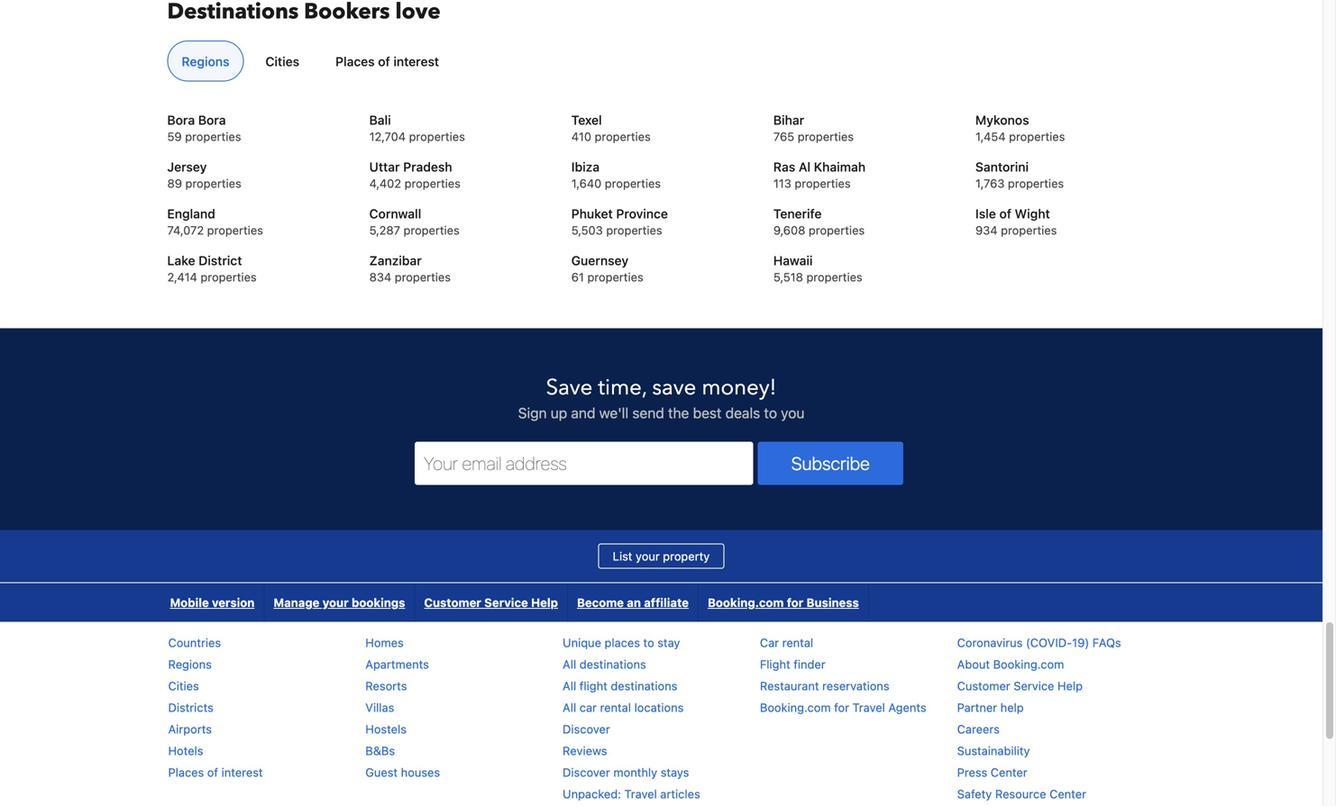 Task type: describe. For each thing, give the bounding box(es) containing it.
410
[[571, 130, 591, 143]]

resorts
[[365, 680, 407, 693]]

properties inside the 'uttar pradesh 4,402 properties'
[[404, 177, 461, 190]]

for inside car rental flight finder restaurant reservations booking.com for travel agents
[[834, 701, 849, 715]]

properties inside isle of wight 934 properties
[[1001, 224, 1057, 237]]

regions inside button
[[182, 54, 229, 69]]

lake district link
[[167, 252, 347, 270]]

stays
[[661, 766, 689, 780]]

tenerife link
[[773, 205, 953, 223]]

ras
[[773, 160, 795, 174]]

booking.com inside navigation
[[708, 596, 784, 610]]

properties inside tenerife 9,608 properties
[[809, 224, 865, 237]]

booking.com for business
[[708, 596, 859, 610]]

become
[[577, 596, 624, 610]]

properties inside bora bora 59 properties
[[185, 130, 241, 143]]

villas link
[[365, 701, 394, 715]]

hotels link
[[168, 745, 203, 758]]

money!
[[702, 373, 777, 403]]

61
[[571, 270, 584, 284]]

customer service help link for become an affiliate
[[415, 584, 567, 622]]

flight
[[760, 658, 790, 672]]

about booking.com link
[[957, 658, 1064, 672]]

houses
[[401, 766, 440, 780]]

customer inside navigation
[[424, 596, 481, 610]]

0 vertical spatial destinations
[[579, 658, 646, 672]]

list your property link
[[598, 544, 724, 569]]

of inside countries regions cities districts airports hotels places of interest
[[207, 766, 218, 780]]

interest inside button
[[393, 54, 439, 69]]

tab list containing regions
[[160, 41, 1155, 82]]

b&bs
[[365, 745, 395, 758]]

monthly
[[613, 766, 657, 780]]

of for wight
[[999, 206, 1011, 221]]

properties inside phuket province 5,503 properties
[[606, 224, 662, 237]]

discover link
[[563, 723, 610, 736]]

guest
[[365, 766, 398, 780]]

hawaii link
[[773, 252, 953, 270]]

zanzibar 834 properties
[[369, 253, 451, 284]]

car
[[579, 701, 597, 715]]

booking.com inside coronavirus (covid-19) faqs about booking.com customer service help partner help careers sustainability press center safety resource center
[[993, 658, 1064, 672]]

cities button
[[251, 41, 314, 82]]

district
[[199, 253, 242, 268]]

uttar pradesh 4,402 properties
[[369, 160, 461, 190]]

hotels
[[168, 745, 203, 758]]

unique
[[563, 636, 601, 650]]

reviews link
[[563, 745, 607, 758]]

places of interest link
[[168, 766, 263, 780]]

zanzibar link
[[369, 252, 549, 270]]

places inside button
[[335, 54, 375, 69]]

resource
[[995, 788, 1046, 801]]

properties inside lake district 2,414 properties
[[201, 270, 257, 284]]

countries
[[168, 636, 221, 650]]

homes apartments resorts villas hostels b&bs guest houses
[[365, 636, 440, 780]]

lake district 2,414 properties
[[167, 253, 257, 284]]

properties inside zanzibar 834 properties
[[395, 270, 451, 284]]

locations
[[634, 701, 684, 715]]

properties inside hawaii 5,518 properties
[[806, 270, 862, 284]]

hawaii
[[773, 253, 813, 268]]

texel
[[571, 113, 602, 128]]

send
[[632, 405, 664, 422]]

list
[[613, 550, 632, 563]]

guernsey link
[[571, 252, 751, 270]]

834
[[369, 270, 391, 284]]

bihar
[[773, 113, 804, 128]]

partner help link
[[957, 701, 1024, 715]]

12,704
[[369, 130, 406, 143]]

become an affiliate
[[577, 596, 689, 610]]

apartments link
[[365, 658, 429, 672]]

to inside save time, save money! sign up and we'll send the best deals to you
[[764, 405, 777, 422]]

press
[[957, 766, 987, 780]]

best
[[693, 405, 722, 422]]

service inside coronavirus (covid-19) faqs about booking.com customer service help partner help careers sustainability press center safety resource center
[[1014, 680, 1054, 693]]

hawaii 5,518 properties
[[773, 253, 862, 284]]

properties inside mykonos 1,454 properties
[[1009, 130, 1065, 143]]

santorini 1,763 properties
[[975, 160, 1064, 190]]

Your email address email field
[[415, 442, 753, 485]]

england link
[[167, 205, 347, 223]]

of for interest
[[378, 54, 390, 69]]

bali 12,704 properties
[[369, 113, 465, 143]]

finder
[[794, 658, 825, 672]]

sign
[[518, 405, 547, 422]]

2 bora from the left
[[198, 113, 226, 128]]

reviews
[[563, 745, 607, 758]]

1 vertical spatial destinations
[[611, 680, 677, 693]]

lake
[[167, 253, 195, 268]]

manage
[[274, 596, 320, 610]]

uttar pradesh link
[[369, 158, 549, 176]]

b&bs link
[[365, 745, 395, 758]]

guernsey
[[571, 253, 628, 268]]

texel link
[[571, 111, 751, 129]]

coronavirus (covid-19) faqs link
[[957, 636, 1121, 650]]

for inside booking.com for business link
[[787, 596, 803, 610]]

homes
[[365, 636, 404, 650]]

interest inside countries regions cities districts airports hotels places of interest
[[221, 766, 263, 780]]

regions link
[[168, 658, 212, 672]]

save time, save money! footer
[[0, 328, 1322, 807]]

properties inside the bali 12,704 properties
[[409, 130, 465, 143]]

booking.com for travel agents link
[[760, 701, 926, 715]]

mykonos link
[[975, 111, 1155, 129]]

9,608
[[773, 224, 805, 237]]

tenerife 9,608 properties
[[773, 206, 865, 237]]

sustainability
[[957, 745, 1030, 758]]

properties inside ras al khaimah 113 properties
[[795, 177, 851, 190]]

cornwall 5,287 properties
[[369, 206, 460, 237]]

phuket
[[571, 206, 613, 221]]

your for list
[[636, 550, 660, 563]]

isle of wight 934 properties
[[975, 206, 1057, 237]]

property
[[663, 550, 710, 563]]

travel inside unique places to stay all destinations all flight destinations all car rental locations discover reviews discover monthly stays unpacked: travel articles
[[624, 788, 657, 801]]

properties inside "guernsey 61 properties"
[[587, 270, 643, 284]]

save
[[546, 373, 593, 403]]

sustainability link
[[957, 745, 1030, 758]]

regions button
[[167, 41, 244, 82]]

flight finder link
[[760, 658, 825, 672]]

all flight destinations link
[[563, 680, 677, 693]]

subscribe
[[791, 453, 870, 474]]

89
[[167, 177, 182, 190]]

pradesh
[[403, 160, 452, 174]]

business
[[806, 596, 859, 610]]

to inside unique places to stay all destinations all flight destinations all car rental locations discover reviews discover monthly stays unpacked: travel articles
[[643, 636, 654, 650]]



Task type: locate. For each thing, give the bounding box(es) containing it.
of
[[378, 54, 390, 69], [999, 206, 1011, 221], [207, 766, 218, 780]]

rental down the all flight destinations 'link'
[[600, 701, 631, 715]]

booking.com up car
[[708, 596, 784, 610]]

1 horizontal spatial help
[[1057, 680, 1083, 693]]

of right isle on the right top of page
[[999, 206, 1011, 221]]

rental inside unique places to stay all destinations all flight destinations all car rental locations discover reviews discover monthly stays unpacked: travel articles
[[600, 701, 631, 715]]

0 horizontal spatial center
[[991, 766, 1027, 780]]

1 vertical spatial service
[[1014, 680, 1054, 693]]

1 vertical spatial interest
[[221, 766, 263, 780]]

properties down bali link
[[409, 130, 465, 143]]

1 horizontal spatial customer
[[957, 680, 1010, 693]]

0 vertical spatial booking.com
[[708, 596, 784, 610]]

properties inside england 74,072 properties
[[207, 224, 263, 237]]

discover down "reviews" link
[[563, 766, 610, 780]]

0 vertical spatial rental
[[782, 636, 813, 650]]

center right the resource
[[1049, 788, 1086, 801]]

properties inside ibiza 1,640 properties
[[605, 177, 661, 190]]

0 vertical spatial for
[[787, 596, 803, 610]]

districts link
[[168, 701, 214, 715]]

properties down the jersey
[[185, 177, 241, 190]]

1 vertical spatial customer service help link
[[957, 680, 1083, 693]]

khaimah
[[814, 160, 866, 174]]

1 horizontal spatial places
[[335, 54, 375, 69]]

0 vertical spatial interest
[[393, 54, 439, 69]]

0 vertical spatial customer
[[424, 596, 481, 610]]

navigation containing mobile version
[[161, 584, 869, 622]]

up
[[551, 405, 567, 422]]

2 horizontal spatial of
[[999, 206, 1011, 221]]

faqs
[[1092, 636, 1121, 650]]

manage your bookings link
[[264, 584, 414, 622]]

to left the "stay" in the bottom of the page
[[643, 636, 654, 650]]

properties up ibiza 1,640 properties
[[595, 130, 651, 143]]

0 horizontal spatial your
[[322, 596, 349, 610]]

4,402
[[369, 177, 401, 190]]

1 horizontal spatial rental
[[782, 636, 813, 650]]

to left you
[[764, 405, 777, 422]]

properties up the province
[[605, 177, 661, 190]]

center up the resource
[[991, 766, 1027, 780]]

1 horizontal spatial cities
[[265, 54, 299, 69]]

1 vertical spatial regions
[[168, 658, 212, 672]]

properties down wight
[[1001, 224, 1057, 237]]

934
[[975, 224, 998, 237]]

0 horizontal spatial of
[[207, 766, 218, 780]]

0 vertical spatial to
[[764, 405, 777, 422]]

0 horizontal spatial service
[[484, 596, 528, 610]]

of inside button
[[378, 54, 390, 69]]

properties down tenerife link
[[809, 224, 865, 237]]

affiliate
[[644, 596, 689, 610]]

booking.com inside car rental flight finder restaurant reservations booking.com for travel agents
[[760, 701, 831, 715]]

1 horizontal spatial service
[[1014, 680, 1054, 693]]

1 vertical spatial of
[[999, 206, 1011, 221]]

properties down england link
[[207, 224, 263, 237]]

destinations up "locations"
[[611, 680, 677, 693]]

cities inside button
[[265, 54, 299, 69]]

properties inside cornwall 5,287 properties
[[403, 224, 460, 237]]

1 vertical spatial center
[[1049, 788, 1086, 801]]

0 vertical spatial all
[[563, 658, 576, 672]]

ibiza 1,640 properties
[[571, 160, 661, 190]]

uttar
[[369, 160, 400, 174]]

1 discover from the top
[[563, 723, 610, 736]]

0 vertical spatial service
[[484, 596, 528, 610]]

cities up bora bora link on the left top
[[265, 54, 299, 69]]

bihar link
[[773, 111, 953, 129]]

rental inside car rental flight finder restaurant reservations booking.com for travel agents
[[782, 636, 813, 650]]

your for manage
[[322, 596, 349, 610]]

1 horizontal spatial bora
[[198, 113, 226, 128]]

0 vertical spatial cities
[[265, 54, 299, 69]]

places down hotels link
[[168, 766, 204, 780]]

bora up the jersey
[[198, 113, 226, 128]]

booking.com
[[708, 596, 784, 610], [993, 658, 1064, 672], [760, 701, 831, 715]]

1 vertical spatial your
[[322, 596, 349, 610]]

your right manage
[[322, 596, 349, 610]]

customer inside coronavirus (covid-19) faqs about booking.com customer service help partner help careers sustainability press center safety resource center
[[957, 680, 1010, 693]]

car rental link
[[760, 636, 813, 650]]

version
[[212, 596, 255, 610]]

subscribe button
[[758, 442, 903, 485]]

0 horizontal spatial help
[[531, 596, 558, 610]]

1 vertical spatial for
[[834, 701, 849, 715]]

0 horizontal spatial rental
[[600, 701, 631, 715]]

1 vertical spatial all
[[563, 680, 576, 693]]

all down unique on the bottom of the page
[[563, 658, 576, 672]]

1 bora from the left
[[167, 113, 195, 128]]

bora up 59 on the left of the page
[[167, 113, 195, 128]]

santorini
[[975, 160, 1029, 174]]

destinations up the all flight destinations 'link'
[[579, 658, 646, 672]]

1 all from the top
[[563, 658, 576, 672]]

booking.com down restaurant
[[760, 701, 831, 715]]

stay
[[657, 636, 680, 650]]

for
[[787, 596, 803, 610], [834, 701, 849, 715]]

properties down the province
[[606, 224, 662, 237]]

places of interest button
[[321, 41, 453, 82]]

1 horizontal spatial for
[[834, 701, 849, 715]]

of down 'airports'
[[207, 766, 218, 780]]

0 horizontal spatial interest
[[221, 766, 263, 780]]

discover up "reviews" link
[[563, 723, 610, 736]]

19)
[[1072, 636, 1089, 650]]

cities down regions link
[[168, 680, 199, 693]]

0 horizontal spatial bora
[[167, 113, 195, 128]]

to
[[764, 405, 777, 422], [643, 636, 654, 650]]

press center link
[[957, 766, 1027, 780]]

1,454
[[975, 130, 1006, 143]]

help left become
[[531, 596, 558, 610]]

0 vertical spatial your
[[636, 550, 660, 563]]

guernsey 61 properties
[[571, 253, 643, 284]]

of up bali
[[378, 54, 390, 69]]

deals
[[725, 405, 760, 422]]

travel inside car rental flight finder restaurant reservations booking.com for travel agents
[[852, 701, 885, 715]]

0 horizontal spatial customer service help link
[[415, 584, 567, 622]]

ibiza link
[[571, 158, 751, 176]]

apartments
[[365, 658, 429, 672]]

1 horizontal spatial to
[[764, 405, 777, 422]]

careers link
[[957, 723, 1000, 736]]

booking.com for business link
[[699, 584, 868, 622]]

cornwall
[[369, 206, 421, 221]]

navigation
[[161, 584, 869, 622]]

0 vertical spatial discover
[[563, 723, 610, 736]]

countries link
[[168, 636, 221, 650]]

1 horizontal spatial travel
[[852, 701, 885, 715]]

homes link
[[365, 636, 404, 650]]

0 vertical spatial help
[[531, 596, 558, 610]]

1 vertical spatial rental
[[600, 701, 631, 715]]

help inside coronavirus (covid-19) faqs about booking.com customer service help partner help careers sustainability press center safety resource center
[[1057, 680, 1083, 693]]

wight
[[1015, 206, 1050, 221]]

2 vertical spatial all
[[563, 701, 576, 715]]

1 vertical spatial places
[[168, 766, 204, 780]]

safety
[[957, 788, 992, 801]]

places
[[604, 636, 640, 650]]

0 horizontal spatial for
[[787, 596, 803, 610]]

restaurant
[[760, 680, 819, 693]]

customer service help link for partner help
[[957, 680, 1083, 693]]

properties inside bihar 765 properties
[[798, 130, 854, 143]]

texel 410 properties
[[571, 113, 651, 143]]

properties down cornwall link
[[403, 224, 460, 237]]

all left the "flight"
[[563, 680, 576, 693]]

properties down pradesh
[[404, 177, 461, 190]]

properties down khaimah
[[795, 177, 851, 190]]

your right list
[[636, 550, 660, 563]]

help down 19)
[[1057, 680, 1083, 693]]

1 horizontal spatial of
[[378, 54, 390, 69]]

3 all from the top
[[563, 701, 576, 715]]

0 horizontal spatial places
[[168, 766, 204, 780]]

properties up khaimah
[[798, 130, 854, 143]]

0 vertical spatial travel
[[852, 701, 885, 715]]

properties inside santorini 1,763 properties
[[1008, 177, 1064, 190]]

help
[[1000, 701, 1024, 715]]

for down reservations
[[834, 701, 849, 715]]

all left car
[[563, 701, 576, 715]]

car rental flight finder restaurant reservations booking.com for travel agents
[[760, 636, 926, 715]]

1 vertical spatial customer
[[957, 680, 1010, 693]]

1 horizontal spatial your
[[636, 550, 660, 563]]

74,072
[[167, 224, 204, 237]]

destinations
[[579, 658, 646, 672], [611, 680, 677, 693]]

isle
[[975, 206, 996, 221]]

of inside isle of wight 934 properties
[[999, 206, 1011, 221]]

0 horizontal spatial to
[[643, 636, 654, 650]]

airports
[[168, 723, 212, 736]]

isle of wight link
[[975, 205, 1155, 223]]

an
[[627, 596, 641, 610]]

2 vertical spatial of
[[207, 766, 218, 780]]

properties down guernsey
[[587, 270, 643, 284]]

england
[[167, 206, 215, 221]]

for left business
[[787, 596, 803, 610]]

regions down the countries link
[[168, 658, 212, 672]]

cities inside countries regions cities districts airports hotels places of interest
[[168, 680, 199, 693]]

2 vertical spatial booking.com
[[760, 701, 831, 715]]

zanzibar
[[369, 253, 422, 268]]

0 vertical spatial center
[[991, 766, 1027, 780]]

properties down "zanzibar"
[[395, 270, 451, 284]]

rental up flight finder link
[[782, 636, 813, 650]]

1 horizontal spatial customer service help link
[[957, 680, 1083, 693]]

booking.com down coronavirus (covid-19) faqs link
[[993, 658, 1064, 672]]

al
[[799, 160, 811, 174]]

1 vertical spatial booking.com
[[993, 658, 1064, 672]]

save
[[652, 373, 696, 403]]

places inside countries regions cities districts airports hotels places of interest
[[168, 766, 204, 780]]

1 horizontal spatial center
[[1049, 788, 1086, 801]]

customer up partner
[[957, 680, 1010, 693]]

properties up wight
[[1008, 177, 1064, 190]]

tenerife
[[773, 206, 822, 221]]

navigation inside save time, save money! footer
[[161, 584, 869, 622]]

5,287
[[369, 224, 400, 237]]

properties down mykonos link
[[1009, 130, 1065, 143]]

properties down district
[[201, 270, 257, 284]]

travel down reservations
[[852, 701, 885, 715]]

0 horizontal spatial cities
[[168, 680, 199, 693]]

manage your bookings
[[274, 596, 405, 610]]

guest houses link
[[365, 766, 440, 780]]

properties inside texel 410 properties
[[595, 130, 651, 143]]

2 discover from the top
[[563, 766, 610, 780]]

1 horizontal spatial interest
[[393, 54, 439, 69]]

properties right 59 on the left of the page
[[185, 130, 241, 143]]

0 vertical spatial of
[[378, 54, 390, 69]]

1 vertical spatial cities
[[168, 680, 199, 693]]

villas
[[365, 701, 394, 715]]

1 vertical spatial discover
[[563, 766, 610, 780]]

0 vertical spatial customer service help link
[[415, 584, 567, 622]]

properties inside jersey 89 properties
[[185, 177, 241, 190]]

properties down hawaii link
[[806, 270, 862, 284]]

0 vertical spatial regions
[[182, 54, 229, 69]]

1 vertical spatial help
[[1057, 680, 1083, 693]]

tab list
[[160, 41, 1155, 82]]

1 vertical spatial travel
[[624, 788, 657, 801]]

regions up bora bora 59 properties
[[182, 54, 229, 69]]

bali
[[369, 113, 391, 128]]

0 horizontal spatial customer
[[424, 596, 481, 610]]

cities link
[[168, 680, 199, 693]]

mobile
[[170, 596, 209, 610]]

customer right bookings
[[424, 596, 481, 610]]

1,763
[[975, 177, 1005, 190]]

regions inside countries regions cities districts airports hotels places of interest
[[168, 658, 212, 672]]

jersey 89 properties
[[167, 160, 241, 190]]

safety resource center link
[[957, 788, 1086, 801]]

travel down monthly
[[624, 788, 657, 801]]

careers
[[957, 723, 1000, 736]]

help
[[531, 596, 558, 610], [1057, 680, 1083, 693]]

0 vertical spatial places
[[335, 54, 375, 69]]

bookings
[[352, 596, 405, 610]]

ibiza
[[571, 160, 600, 174]]

1,640
[[571, 177, 602, 190]]

places up bali
[[335, 54, 375, 69]]

1 vertical spatial to
[[643, 636, 654, 650]]

airports link
[[168, 723, 212, 736]]

0 horizontal spatial travel
[[624, 788, 657, 801]]

2 all from the top
[[563, 680, 576, 693]]

agents
[[888, 701, 926, 715]]

coronavirus
[[957, 636, 1023, 650]]

bora
[[167, 113, 195, 128], [198, 113, 226, 128]]

bali link
[[369, 111, 549, 129]]



Task type: vqa. For each thing, say whether or not it's contained in the screenshot.
25 February 2024 checkbox
no



